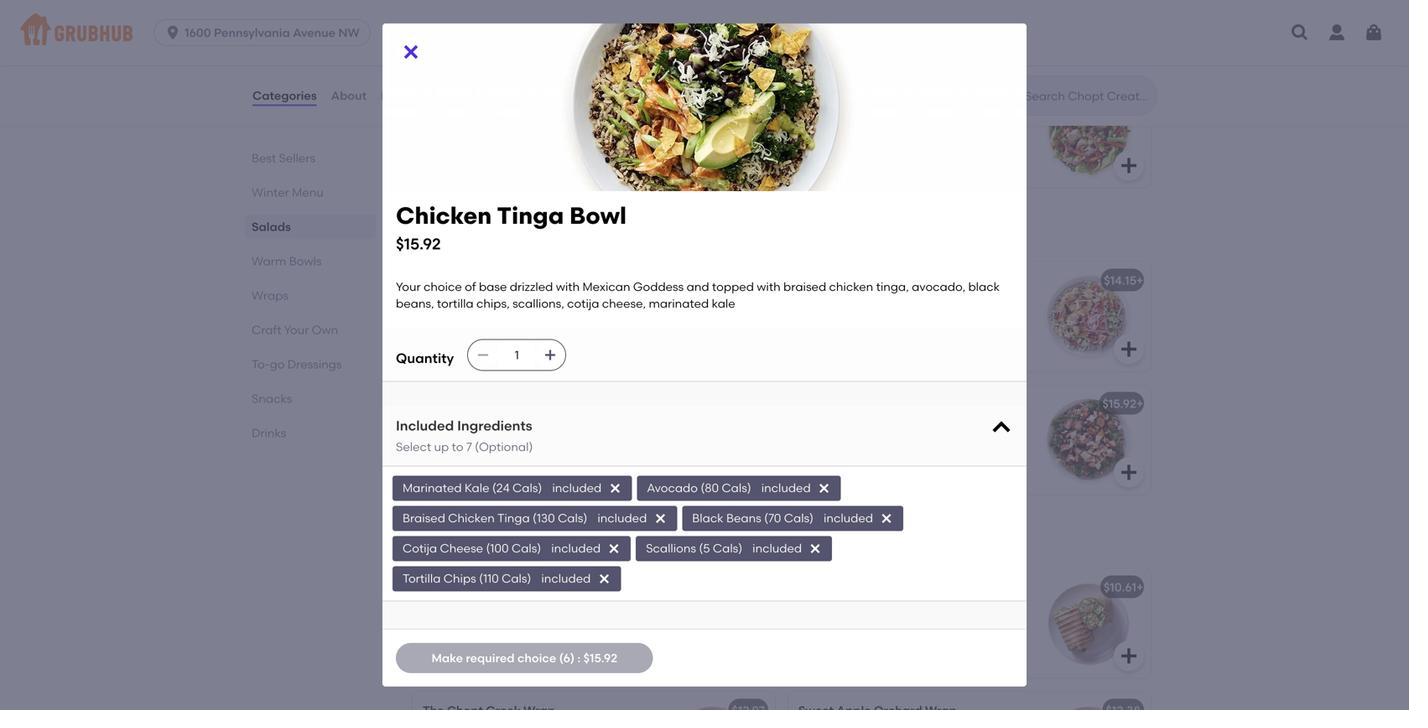 Task type: vqa. For each thing, say whether or not it's contained in the screenshot.
the "Seattle, WA"
no



Task type: locate. For each thing, give the bounding box(es) containing it.
1 vertical spatial jack
[[843, 7, 867, 21]]

corn, inside panko fried chicken, pepper jack cheese, corn, grape tomatoes, pickled red onions, carrots, romaine
[[470, 7, 499, 21]]

cals) right (130
[[558, 512, 588, 526]]

cals) right "(5"
[[713, 542, 743, 556]]

avocado,
[[799, 0, 853, 4]]

best for best seller
[[433, 563, 455, 576]]

wraps down braised
[[410, 530, 467, 551]]

bowl down chicken tinga bowl $15.92
[[509, 273, 536, 288]]

0 horizontal spatial $15.92 +
[[727, 273, 768, 288]]

tinga down cage-
[[497, 202, 564, 230]]

chips
[[444, 572, 477, 586]]

kale up aged
[[423, 584, 448, 598]]

1 horizontal spatial carrots,
[[889, 113, 933, 128]]

crispy chicken ranch salad image
[[650, 0, 775, 64]]

1 horizontal spatial pickled
[[851, 130, 893, 145]]

grilled inside grilled chicken, carrots, roasted broccoli, pickled red onions, roasted almonds, spinach, romaine
[[799, 113, 836, 128]]

blissful harvest bowl image
[[1026, 385, 1151, 495]]

chicken, inside panko fried chicken, pepper jack cheese, corn, grape tomatoes, pickled red onions, carrots, romaine
[[490, 0, 537, 4]]

of
[[465, 280, 476, 294], [492, 297, 503, 311]]

pickled down panko
[[423, 24, 464, 38]]

all-
[[570, 113, 588, 128]]

1 vertical spatial tinga,
[[516, 331, 549, 346]]

scallions,
[[513, 297, 565, 311], [574, 348, 626, 363]]

bowl for mediterranean tahini bowl
[[925, 273, 953, 288]]

your choice of base drizzled with mexican goddess and topped with braised chicken tinga, avocado, black beans, tortilla chips, scallions, cotija cheese, marinated kale
[[396, 280, 1003, 311], [423, 297, 626, 380]]

0 horizontal spatial onions,
[[489, 24, 529, 38]]

svg image inside 1600 pennsylvania avenue nw button
[[165, 24, 181, 41]]

tomatoes, inside avocado, grape tomatoes, corn, pepper jack cheese, crispy shallots, romaine
[[893, 0, 951, 4]]

2 vertical spatial kale
[[423, 625, 447, 639]]

(130
[[533, 512, 555, 526]]

and
[[687, 280, 710, 294], [527, 314, 550, 329]]

included up 'croutons,'
[[542, 572, 591, 586]]

kale inside aged parmesan, artisan croutons, kale & romaine
[[423, 625, 447, 639]]

bacon,
[[471, 130, 511, 145]]

salad right cobb
[[503, 90, 537, 104]]

pickled up spinach, in the top right of the page
[[851, 130, 893, 145]]

tinga left (130
[[498, 512, 530, 526]]

included right the (70
[[824, 512, 874, 526]]

1 vertical spatial chips,
[[538, 348, 571, 363]]

1 vertical spatial base
[[506, 297, 534, 311]]

reviews
[[381, 88, 428, 103]]

cheese, inside cotija cheese, jalapeño peppers, tortilla chips, romaine
[[836, 604, 880, 619]]

artisan
[[521, 608, 561, 622]]

red up spinach, in the top right of the page
[[895, 130, 914, 145]]

scallions (5 cals)
[[646, 542, 743, 556]]

0 vertical spatial best
[[252, 151, 276, 165]]

0 horizontal spatial tortilla
[[437, 297, 474, 311]]

2 vertical spatial tomatoes,
[[507, 147, 565, 162]]

grilled for grilled chicken, carrots, roasted broccoli, pickled red onions, roasted almonds, spinach, romaine
[[799, 113, 836, 128]]

to
[[452, 440, 464, 454]]

1 vertical spatial bowls
[[289, 254, 322, 269]]

0 vertical spatial beans,
[[396, 297, 434, 311]]

braised
[[784, 280, 827, 294], [423, 331, 466, 346]]

onions, inside panko fried chicken, pepper jack cheese, corn, grape tomatoes, pickled red onions, carrots, romaine
[[489, 24, 529, 38]]

2 horizontal spatial kale
[[712, 297, 736, 311]]

1 vertical spatial kale
[[568, 365, 591, 380]]

0 vertical spatial goddess
[[634, 280, 684, 294]]

base down chicken tinga bowl
[[506, 297, 534, 311]]

tinga for chicken tinga bowl $15.92
[[497, 202, 564, 230]]

0 vertical spatial roasted
[[936, 113, 980, 128]]

drizzled
[[510, 280, 553, 294], [537, 297, 580, 311]]

your left own
[[284, 323, 309, 337]]

tinga
[[497, 202, 564, 230], [473, 273, 506, 288], [498, 512, 530, 526]]

best left sellers
[[252, 151, 276, 165]]

0 vertical spatial warm
[[410, 223, 463, 244]]

aged
[[423, 608, 454, 622]]

0 horizontal spatial jack
[[584, 0, 608, 4]]

avocado,
[[513, 113, 567, 128], [912, 280, 966, 294], [551, 331, 605, 346]]

chicken, for classic cobb salad
[[463, 113, 510, 128]]

0 horizontal spatial kale
[[423, 625, 447, 639]]

1 horizontal spatial pepper
[[799, 7, 841, 21]]

1 vertical spatial $15.92 +
[[1103, 397, 1144, 411]]

bowl right harvest
[[889, 397, 917, 411]]

chips, inside cotija cheese, jalapeño peppers, tortilla chips, romaine
[[838, 621, 872, 636]]

your
[[396, 280, 421, 294], [423, 297, 448, 311], [284, 323, 309, 337]]

make
[[432, 652, 463, 666]]

chicken, inside grilled chicken, avocado, all-natural smoked bacon, cage-free egg, blue cheese, grape tomatoes, romaine
[[463, 113, 510, 128]]

svg image
[[165, 24, 181, 41], [401, 42, 421, 62], [744, 156, 764, 176], [1120, 339, 1140, 359], [990, 417, 1014, 440], [1120, 463, 1140, 483], [818, 482, 831, 495], [809, 542, 823, 556], [598, 573, 611, 586], [1120, 646, 1140, 667]]

warm bowls down salads
[[252, 254, 322, 269]]

tinga down chicken tinga bowl $15.92
[[473, 273, 506, 288]]

0 horizontal spatial beans,
[[396, 297, 434, 311]]

choice down chicken tinga bowl
[[451, 297, 489, 311]]

beans, up quantity
[[396, 297, 434, 311]]

0 horizontal spatial carrots,
[[532, 24, 576, 38]]

wraps
[[252, 289, 289, 303], [410, 530, 467, 551]]

panko fried chicken, pepper jack cheese, corn, grape tomatoes, pickled red onions, carrots, romaine
[[423, 0, 626, 38]]

2 grilled from the left
[[799, 113, 836, 128]]

pickled
[[423, 24, 464, 38], [851, 130, 893, 145]]

0 vertical spatial carrots,
[[532, 24, 576, 38]]

sesame
[[799, 90, 845, 104]]

1 vertical spatial marinated
[[505, 365, 565, 380]]

0 vertical spatial avocado,
[[513, 113, 567, 128]]

0 horizontal spatial and
[[527, 314, 550, 329]]

go
[[270, 358, 285, 372]]

best left seller
[[433, 563, 455, 576]]

2 vertical spatial your
[[284, 323, 309, 337]]

2 vertical spatial grape
[[470, 147, 504, 162]]

grilled up broccoli,
[[799, 113, 836, 128]]

scallions, up 'input item quantity' number field
[[513, 297, 565, 311]]

black up chinese
[[423, 348, 454, 363]]

0 horizontal spatial corn,
[[470, 7, 499, 21]]

1 vertical spatial cotija
[[799, 604, 834, 619]]

categories
[[253, 88, 317, 103]]

0 horizontal spatial red
[[467, 24, 486, 38]]

scallions, right 'input item quantity' number field
[[574, 348, 626, 363]]

main navigation navigation
[[0, 0, 1410, 65]]

cotija
[[567, 297, 600, 311], [423, 365, 455, 380]]

grilled up smoked in the top left of the page
[[423, 113, 460, 128]]

roasted
[[936, 113, 980, 128], [960, 130, 1004, 145]]

beans
[[727, 512, 762, 526]]

$10.61
[[1104, 581, 1137, 595]]

2 horizontal spatial chips,
[[838, 621, 872, 636]]

chicken
[[890, 90, 937, 104], [396, 202, 492, 230], [423, 273, 470, 288], [473, 397, 520, 411], [448, 512, 495, 526]]

1 horizontal spatial your
[[396, 280, 421, 294]]

1 vertical spatial beans,
[[457, 348, 496, 363]]

pepper inside avocado, grape tomatoes, corn, pepper jack cheese, crispy shallots, romaine
[[799, 7, 841, 21]]

base down chicken tinga bowl $15.92
[[479, 280, 507, 294]]

carrots, inside panko fried chicken, pepper jack cheese, corn, grape tomatoes, pickled red onions, carrots, romaine
[[532, 24, 576, 38]]

0 vertical spatial tomatoes,
[[893, 0, 951, 4]]

cals)
[[513, 481, 542, 496], [722, 481, 752, 496], [558, 512, 588, 526], [785, 512, 814, 526], [512, 542, 542, 556], [713, 542, 743, 556], [502, 572, 532, 586]]

chicken, for sesame ginger chicken salad
[[839, 113, 886, 128]]

kale left (24
[[465, 481, 490, 496]]

included for avocado (80 cals)
[[762, 481, 811, 496]]

1 vertical spatial grape
[[501, 7, 536, 21]]

0 vertical spatial braised
[[784, 280, 827, 294]]

1 horizontal spatial cotija
[[567, 297, 600, 311]]

avocado, grape tomatoes, corn, pepper jack cheese, crispy shallots, romaine
[[799, 0, 1000, 38]]

+ for mediterranean tahini bowl
[[1137, 273, 1144, 288]]

included up the (70
[[762, 481, 811, 496]]

0 horizontal spatial pepper
[[540, 0, 582, 4]]

0 vertical spatial scallions,
[[513, 297, 565, 311]]

select
[[396, 440, 431, 454]]

roasted down search icon
[[960, 130, 1004, 145]]

kale caesar wrap
[[423, 584, 528, 598]]

of down chicken tinga bowl
[[492, 297, 503, 311]]

warm up chicken tinga bowl
[[410, 223, 463, 244]]

red inside grilled chicken, carrots, roasted broccoli, pickled red onions, roasted almonds, spinach, romaine
[[895, 130, 914, 145]]

included for tortilla chips (110 cals)
[[542, 572, 591, 586]]

tomatoes, inside panko fried chicken, pepper jack cheese, corn, grape tomatoes, pickled red onions, carrots, romaine
[[539, 7, 597, 21]]

cals) right the (70
[[785, 512, 814, 526]]

0 vertical spatial onions,
[[489, 24, 529, 38]]

1 vertical spatial wraps
[[410, 530, 467, 551]]

free
[[548, 130, 570, 145]]

beans, left 'input item quantity' number field
[[457, 348, 496, 363]]

included
[[553, 481, 602, 496], [762, 481, 811, 496], [598, 512, 647, 526], [824, 512, 874, 526], [552, 542, 601, 556], [753, 542, 802, 556], [542, 572, 591, 586]]

sellers
[[279, 151, 316, 165]]

of down chicken tinga bowl $15.92
[[465, 280, 476, 294]]

your down chicken tinga bowl
[[423, 297, 448, 311]]

cotija inside cotija cheese, jalapeño peppers, tortilla chips, romaine
[[799, 604, 834, 619]]

chicken tinga bowl image
[[650, 262, 775, 371]]

your left chicken tinga bowl
[[396, 280, 421, 294]]

bowls
[[467, 223, 519, 244], [289, 254, 322, 269]]

2 salad from the left
[[940, 90, 973, 104]]

sweet apple orchard wrap image
[[1026, 693, 1151, 711]]

cheese
[[440, 542, 483, 556]]

salad left search icon
[[940, 90, 973, 104]]

bowls up chicken tinga bowl
[[467, 223, 519, 244]]

1 horizontal spatial jack
[[843, 7, 867, 21]]

onions, down sesame ginger chicken salad
[[917, 130, 958, 145]]

pickled inside panko fried chicken, pepper jack cheese, corn, grape tomatoes, pickled red onions, carrots, romaine
[[423, 24, 464, 38]]

chicken, right fried on the top left of the page
[[490, 0, 537, 4]]

included for black beans (70 cals)
[[824, 512, 874, 526]]

bowl down egg,
[[570, 202, 627, 230]]

Search Chopt Creative Salad Co. search field
[[1024, 88, 1152, 104]]

svg image
[[1291, 23, 1311, 43], [1365, 23, 1385, 43], [744, 32, 764, 52], [1120, 156, 1140, 176], [477, 349, 490, 362], [544, 349, 557, 362], [744, 463, 764, 483], [609, 482, 622, 495], [654, 512, 667, 526], [880, 512, 894, 526], [608, 542, 621, 556]]

1 vertical spatial red
[[895, 130, 914, 145]]

0 vertical spatial kale
[[465, 481, 490, 496]]

jalapeño
[[883, 604, 933, 619]]

included ingredients select up to 7 (optional)
[[396, 418, 533, 454]]

mexican caesar wrap image
[[1026, 569, 1151, 678]]

1 horizontal spatial red
[[895, 130, 914, 145]]

choice up quantity
[[424, 280, 462, 294]]

craft your own
[[252, 323, 338, 337]]

0 vertical spatial red
[[467, 24, 486, 38]]

1 horizontal spatial best
[[433, 563, 455, 576]]

1 vertical spatial topped
[[553, 314, 595, 329]]

onions,
[[489, 24, 529, 38], [917, 130, 958, 145]]

tortilla
[[437, 297, 474, 311], [498, 348, 535, 363], [799, 621, 836, 636]]

1 grilled from the left
[[423, 113, 460, 128]]

menu
[[292, 185, 324, 200]]

2 horizontal spatial tortilla
[[799, 621, 836, 636]]

1 vertical spatial best
[[433, 563, 455, 576]]

onions, up cobb
[[489, 24, 529, 38]]

chicken
[[830, 280, 874, 294], [469, 331, 513, 346]]

cheese, inside avocado, grape tomatoes, corn, pepper jack cheese, crispy shallots, romaine
[[870, 7, 914, 21]]

romaine inside aged parmesan, artisan croutons, kale & romaine
[[461, 625, 509, 639]]

ingredients
[[457, 418, 533, 434]]

grape inside panko fried chicken, pepper jack cheese, corn, grape tomatoes, pickled red onions, carrots, romaine
[[501, 7, 536, 21]]

+
[[761, 273, 768, 288], [1137, 273, 1144, 288], [761, 397, 768, 411], [1137, 397, 1144, 411], [1137, 581, 1144, 595]]

included up (130
[[553, 481, 602, 496]]

chicken, inside grilled chicken, carrots, roasted broccoli, pickled red onions, roasted almonds, spinach, romaine
[[839, 113, 886, 128]]

1 horizontal spatial salad
[[940, 90, 973, 104]]

chips,
[[477, 297, 510, 311], [538, 348, 571, 363], [838, 621, 872, 636]]

panko
[[423, 0, 458, 4]]

warm down salads
[[252, 254, 287, 269]]

wrap
[[496, 584, 528, 598]]

included down the (70
[[753, 542, 802, 556]]

1 horizontal spatial of
[[492, 297, 503, 311]]

(24
[[493, 481, 510, 496]]

avocado, inside grilled chicken, avocado, all-natural smoked bacon, cage-free egg, blue cheese, grape tomatoes, romaine
[[513, 113, 567, 128]]

chicken left tahini at the right top of page
[[830, 280, 874, 294]]

bowl for chinese chicken bowl
[[523, 397, 550, 411]]

1 horizontal spatial black
[[969, 280, 1000, 294]]

1 horizontal spatial beans,
[[457, 348, 496, 363]]

harvest
[[842, 397, 887, 411]]

warm bowls up chicken tinga bowl
[[410, 223, 519, 244]]

tortilla inside cotija cheese, jalapeño peppers, tortilla chips, romaine
[[799, 621, 836, 636]]

1 horizontal spatial $15.92 +
[[1103, 397, 1144, 411]]

corn, down fried on the top left of the page
[[470, 7, 499, 21]]

chicken, down ginger
[[839, 113, 886, 128]]

red inside panko fried chicken, pepper jack cheese, corn, grape tomatoes, pickled red onions, carrots, romaine
[[467, 24, 486, 38]]

chicken up chicken tinga bowl
[[396, 202, 492, 230]]

+ for chinese chicken bowl
[[761, 397, 768, 411]]

bowl for chicken tinga bowl
[[509, 273, 536, 288]]

bowl right tahini at the right top of page
[[925, 273, 953, 288]]

0 vertical spatial corn,
[[954, 0, 983, 4]]

0 vertical spatial topped
[[712, 280, 754, 294]]

2 vertical spatial chips,
[[838, 621, 872, 636]]

cotija for cotija cheese, jalapeño peppers, tortilla chips, romaine
[[799, 604, 834, 619]]

0 vertical spatial cotija
[[567, 297, 600, 311]]

chicken down chicken tinga bowl
[[469, 331, 513, 346]]

black right tahini at the right top of page
[[969, 280, 1000, 294]]

marinated
[[403, 481, 462, 496]]

tinga,
[[877, 280, 910, 294], [516, 331, 549, 346]]

1 vertical spatial black
[[423, 348, 454, 363]]

kale caesar wrap image
[[650, 569, 775, 678]]

panko fried chicken, pepper jack cheese, corn, grape tomatoes, pickled red onions, carrots, romaine button
[[413, 0, 775, 64]]

1 vertical spatial braised
[[423, 331, 466, 346]]

bowls down salads
[[289, 254, 322, 269]]

included for cotija cheese (100 cals)
[[552, 542, 601, 556]]

avocado
[[647, 481, 698, 496]]

romaine
[[579, 24, 626, 38], [799, 24, 847, 38], [568, 147, 615, 162], [905, 147, 953, 162], [875, 621, 922, 636], [461, 625, 509, 639]]

chicken up quantity
[[423, 273, 470, 288]]

2 horizontal spatial your
[[423, 297, 448, 311]]

0 vertical spatial warm bowls
[[410, 223, 519, 244]]

0 vertical spatial grape
[[856, 0, 890, 4]]

included up scallions
[[598, 512, 647, 526]]

mediterranean tahini bowl image
[[1026, 262, 1151, 371]]

1 horizontal spatial chicken
[[830, 280, 874, 294]]

1 horizontal spatial scallions,
[[574, 348, 626, 363]]

cotija cheese (100 cals)
[[403, 542, 542, 556]]

categories button
[[252, 65, 318, 126]]

1 vertical spatial roasted
[[960, 130, 1004, 145]]

0 horizontal spatial chips,
[[477, 297, 510, 311]]

red down fried on the top left of the page
[[467, 24, 486, 38]]

$15.92 + for blissful harvest bowl
[[1103, 397, 1144, 411]]

1 horizontal spatial tinga,
[[877, 280, 910, 294]]

salad
[[503, 90, 537, 104], [940, 90, 973, 104]]

tinga inside chicken tinga bowl $15.92
[[497, 202, 564, 230]]

to-
[[252, 358, 270, 372]]

blissful harvest bowl
[[799, 397, 917, 411]]

0 vertical spatial mexican
[[583, 280, 631, 294]]

jack inside panko fried chicken, pepper jack cheese, corn, grape tomatoes, pickled red onions, carrots, romaine
[[584, 0, 608, 4]]

0 vertical spatial cotija
[[403, 542, 437, 556]]

santa fe salad image
[[1026, 0, 1151, 64]]

marinated
[[649, 297, 709, 311], [505, 365, 565, 380]]

romaine inside avocado, grape tomatoes, corn, pepper jack cheese, crispy shallots, romaine
[[799, 24, 847, 38]]

tomatoes, inside grilled chicken, avocado, all-natural smoked bacon, cage-free egg, blue cheese, grape tomatoes, romaine
[[507, 147, 565, 162]]

cobb
[[468, 90, 500, 104]]

bowl up ingredients
[[523, 397, 550, 411]]

smoked
[[423, 130, 468, 145]]

0 vertical spatial kale
[[712, 297, 736, 311]]

corn, up "shallots,"
[[954, 0, 983, 4]]

roasted down sesame ginger chicken salad
[[936, 113, 980, 128]]

chicken, up the bacon,
[[463, 113, 510, 128]]

cotija for cotija cheese (100 cals)
[[403, 542, 437, 556]]

0 horizontal spatial grilled
[[423, 113, 460, 128]]

craft
[[252, 323, 282, 337]]

kale
[[712, 297, 736, 311], [568, 365, 591, 380], [423, 625, 447, 639]]

warm bowls
[[410, 223, 519, 244], [252, 254, 322, 269]]

included for scallions (5 cals)
[[753, 542, 802, 556]]

$15.92 + for chicken tinga bowl
[[727, 273, 768, 288]]

cals) right (110
[[502, 572, 532, 586]]

grilled inside grilled chicken, avocado, all-natural smoked bacon, cage-free egg, blue cheese, grape tomatoes, romaine
[[423, 113, 460, 128]]

make required choice (6) : $15.92
[[432, 652, 618, 666]]

bowl
[[570, 202, 627, 230], [509, 273, 536, 288], [925, 273, 953, 288], [523, 397, 550, 411], [889, 397, 917, 411]]

cheese, inside grilled chicken, avocado, all-natural smoked bacon, cage-free egg, blue cheese, grape tomatoes, romaine
[[423, 147, 467, 162]]

the chopt greek wrap image
[[650, 693, 775, 711]]

wraps up 'craft'
[[252, 289, 289, 303]]

choice left (6)
[[518, 652, 557, 666]]

1 vertical spatial $14.15
[[1105, 273, 1137, 288]]

kale
[[465, 481, 490, 496], [423, 584, 448, 598]]

(100
[[486, 542, 509, 556]]

included down (130
[[552, 542, 601, 556]]

1 horizontal spatial bowls
[[467, 223, 519, 244]]

1 horizontal spatial cotija
[[799, 604, 834, 619]]

0 vertical spatial choice
[[424, 280, 462, 294]]



Task type: describe. For each thing, give the bounding box(es) containing it.
0 horizontal spatial of
[[465, 280, 476, 294]]

1 vertical spatial and
[[527, 314, 550, 329]]

$15.33 +
[[726, 397, 768, 411]]

spinach,
[[854, 147, 903, 162]]

pepper inside panko fried chicken, pepper jack cheese, corn, grape tomatoes, pickled red onions, carrots, romaine
[[540, 0, 582, 4]]

quantity
[[396, 350, 454, 367]]

drinks
[[252, 426, 286, 441]]

pennsylvania
[[214, 26, 290, 40]]

winter
[[252, 185, 289, 200]]

1 horizontal spatial tortilla
[[498, 348, 535, 363]]

onions, inside grilled chicken, carrots, roasted broccoli, pickled red onions, roasted almonds, spinach, romaine
[[917, 130, 958, 145]]

0 vertical spatial bowls
[[467, 223, 519, 244]]

1 vertical spatial goddess
[[474, 314, 524, 329]]

romaine inside grilled chicken, carrots, roasted broccoli, pickled red onions, roasted almonds, spinach, romaine
[[905, 147, 953, 162]]

broccoli,
[[799, 130, 848, 145]]

Input item quantity number field
[[499, 340, 536, 371]]

1 horizontal spatial braised
[[784, 280, 827, 294]]

1 vertical spatial mexican
[[423, 314, 471, 329]]

parmesan,
[[457, 608, 518, 622]]

required
[[466, 652, 515, 666]]

tinga for chicken tinga bowl
[[473, 273, 506, 288]]

1600
[[185, 26, 211, 40]]

best sellers
[[252, 151, 316, 165]]

blue
[[601, 130, 626, 145]]

+ for blissful harvest bowl
[[1137, 397, 1144, 411]]

(5
[[699, 542, 710, 556]]

$14.15 +
[[1105, 273, 1144, 288]]

1600 pennsylvania avenue nw button
[[154, 19, 378, 46]]

cotija cheese, jalapeño peppers, tortilla chips, romaine
[[799, 604, 986, 636]]

1 vertical spatial warm
[[252, 254, 287, 269]]

0 horizontal spatial bowls
[[289, 254, 322, 269]]

almonds,
[[799, 147, 852, 162]]

$15.33
[[726, 397, 761, 411]]

avocado, grape tomatoes, corn, pepper jack cheese, crispy shallots, romaine button
[[789, 0, 1151, 64]]

romaine inside cotija cheese, jalapeño peppers, tortilla chips, romaine
[[875, 621, 922, 636]]

0 vertical spatial base
[[479, 280, 507, 294]]

included
[[396, 418, 454, 434]]

carrots, inside grilled chicken, carrots, roasted broccoli, pickled red onions, roasted almonds, spinach, romaine
[[889, 113, 933, 128]]

1 vertical spatial scallions,
[[574, 348, 626, 363]]

winter menu
[[252, 185, 324, 200]]

chinese chicken bowl
[[423, 397, 550, 411]]

snacks
[[252, 392, 292, 406]]

1 horizontal spatial and
[[687, 280, 710, 294]]

bowl inside chicken tinga bowl $15.92
[[570, 202, 627, 230]]

corn, inside avocado, grape tomatoes, corn, pepper jack cheese, crispy shallots, romaine
[[954, 0, 983, 4]]

cage-
[[513, 130, 548, 145]]

chicken up cotija cheese (100 cals)
[[448, 512, 495, 526]]

crispy
[[917, 7, 950, 21]]

shallots,
[[953, 7, 1000, 21]]

mediterranean tahini bowl
[[799, 273, 953, 288]]

(6)
[[559, 652, 575, 666]]

grape inside avocado, grape tomatoes, corn, pepper jack cheese, crispy shallots, romaine
[[856, 0, 890, 4]]

(70
[[765, 512, 782, 526]]

braised chicken tinga (130 cals)
[[403, 512, 588, 526]]

1 horizontal spatial mexican
[[583, 280, 631, 294]]

classic cobb salad
[[423, 90, 537, 104]]

salads
[[252, 220, 291, 234]]

chicken inside chicken tinga bowl $15.92
[[396, 202, 492, 230]]

7
[[466, 440, 472, 454]]

sesame ginger chicken salad
[[799, 90, 973, 104]]

1 vertical spatial choice
[[451, 297, 489, 311]]

0 horizontal spatial your
[[284, 323, 309, 337]]

(110
[[479, 572, 499, 586]]

1 vertical spatial avocado,
[[912, 280, 966, 294]]

$10.61 +
[[1104, 581, 1144, 595]]

1 vertical spatial drizzled
[[537, 297, 580, 311]]

1600 pennsylvania avenue nw
[[185, 26, 360, 40]]

0 vertical spatial drizzled
[[510, 280, 553, 294]]

grilled for grilled chicken, avocado, all-natural smoked bacon, cage-free egg, blue cheese, grape tomatoes, romaine
[[423, 113, 460, 128]]

$15.92 inside chicken tinga bowl $15.92
[[396, 235, 441, 254]]

dressings
[[288, 358, 342, 372]]

$14.15 for $14.15
[[1109, 90, 1141, 104]]

croutons,
[[564, 608, 617, 622]]

1 vertical spatial warm bowls
[[252, 254, 322, 269]]

to-go dressings
[[252, 358, 342, 372]]

0 vertical spatial black
[[969, 280, 1000, 294]]

(80
[[701, 481, 719, 496]]

0 vertical spatial chips,
[[477, 297, 510, 311]]

0 vertical spatial wraps
[[252, 289, 289, 303]]

about button
[[330, 65, 368, 126]]

0 vertical spatial tinga,
[[877, 280, 910, 294]]

egg,
[[573, 130, 598, 145]]

blissful
[[799, 397, 839, 411]]

fried
[[461, 0, 487, 4]]

&
[[449, 625, 458, 639]]

avenue
[[293, 26, 336, 40]]

sesame ginger chicken salad image
[[1026, 78, 1151, 187]]

pickled inside grilled chicken, carrots, roasted broccoli, pickled red onions, roasted almonds, spinach, romaine
[[851, 130, 893, 145]]

0 horizontal spatial topped
[[553, 314, 595, 329]]

about
[[331, 88, 367, 103]]

1 horizontal spatial chips,
[[538, 348, 571, 363]]

1 horizontal spatial kale
[[568, 365, 591, 380]]

cheese, inside panko fried chicken, pepper jack cheese, corn, grape tomatoes, pickled red onions, carrots, romaine
[[423, 7, 467, 21]]

1 horizontal spatial wraps
[[410, 530, 467, 551]]

chinese chicken bowl image
[[650, 385, 775, 495]]

1 horizontal spatial goddess
[[634, 280, 684, 294]]

included for braised chicken tinga (130 cals)
[[598, 512, 647, 526]]

2 vertical spatial avocado,
[[551, 331, 605, 346]]

romaine inside panko fried chicken, pepper jack cheese, corn, grape tomatoes, pickled red onions, carrots, romaine
[[579, 24, 626, 38]]

natural
[[588, 113, 629, 128]]

2 vertical spatial tinga
[[498, 512, 530, 526]]

0 horizontal spatial scallions,
[[513, 297, 565, 311]]

0 vertical spatial marinated
[[649, 297, 709, 311]]

grape inside grilled chicken, avocado, all-natural smoked bacon, cage-free egg, blue cheese, grape tomatoes, romaine
[[470, 147, 504, 162]]

grilled chicken, carrots, roasted broccoli, pickled red onions, roasted almonds, spinach, romaine
[[799, 113, 1004, 162]]

(optional)
[[475, 440, 533, 454]]

reviews button
[[380, 65, 429, 126]]

tahini
[[887, 273, 922, 288]]

avocado (80 cals)
[[647, 481, 752, 496]]

2 vertical spatial choice
[[518, 652, 557, 666]]

chicken tinga bowl $15.92
[[396, 202, 627, 254]]

0 horizontal spatial braised
[[423, 331, 466, 346]]

1 vertical spatial your
[[423, 297, 448, 311]]

mediterranean
[[799, 273, 885, 288]]

chicken tinga bowl
[[423, 273, 536, 288]]

0 horizontal spatial kale
[[423, 584, 448, 598]]

black
[[693, 512, 724, 526]]

$14.15 for $14.15 +
[[1105, 273, 1137, 288]]

up
[[434, 440, 449, 454]]

caesar
[[451, 584, 494, 598]]

1 horizontal spatial kale
[[465, 481, 490, 496]]

:
[[578, 652, 581, 666]]

grilled chicken, avocado, all-natural smoked bacon, cage-free egg, blue cheese, grape tomatoes, romaine
[[423, 113, 629, 162]]

1 salad from the left
[[503, 90, 537, 104]]

aged parmesan, artisan croutons, kale & romaine
[[423, 608, 617, 639]]

braised
[[403, 512, 446, 526]]

tortilla chips (110 cals)
[[403, 572, 532, 586]]

cals) right (24
[[513, 481, 542, 496]]

1 horizontal spatial warm bowls
[[410, 223, 519, 244]]

best for best sellers
[[252, 151, 276, 165]]

search icon image
[[999, 86, 1019, 106]]

ginger
[[848, 90, 887, 104]]

cals) right (80
[[722, 481, 752, 496]]

chinese
[[423, 397, 470, 411]]

included for marinated kale (24 cals)
[[553, 481, 602, 496]]

bowl for blissful harvest bowl
[[889, 397, 917, 411]]

romaine inside grilled chicken, avocado, all-natural smoked bacon, cage-free egg, blue cheese, grape tomatoes, romaine
[[568, 147, 615, 162]]

0 horizontal spatial cotija
[[423, 365, 455, 380]]

1 vertical spatial of
[[492, 297, 503, 311]]

best seller
[[433, 563, 484, 576]]

nw
[[339, 26, 360, 40]]

seller
[[457, 563, 484, 576]]

marinated kale (24 cals)
[[403, 481, 542, 496]]

classic cobb salad image
[[650, 78, 775, 187]]

1 vertical spatial chicken
[[469, 331, 513, 346]]

scallions
[[646, 542, 697, 556]]

+ for chicken tinga bowl
[[761, 273, 768, 288]]

jack inside avocado, grape tomatoes, corn, pepper jack cheese, crispy shallots, romaine
[[843, 7, 867, 21]]

peppers,
[[936, 604, 986, 619]]

chicken up ingredients
[[473, 397, 520, 411]]

chicken up grilled chicken, carrots, roasted broccoli, pickled red onions, roasted almonds, spinach, romaine
[[890, 90, 937, 104]]

0 vertical spatial your
[[396, 280, 421, 294]]

tortilla
[[403, 572, 441, 586]]

cals) right (100
[[512, 542, 542, 556]]



